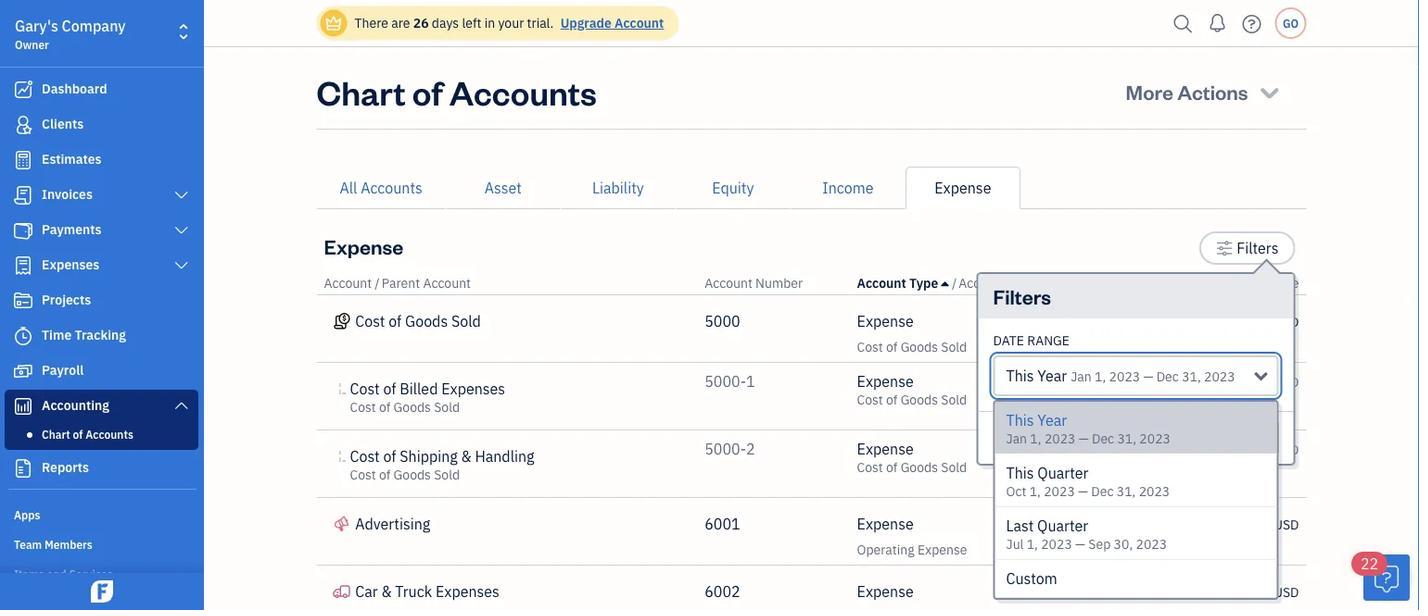 Task type: vqa. For each thing, say whether or not it's contained in the screenshot.
'add team member' Image
no



Task type: locate. For each thing, give the bounding box(es) containing it.
quarter inside this quarter oct 1, 2023 — dec 31, 2023
[[1038, 464, 1089, 483]]

5000-1
[[705, 372, 755, 392]]

expenses inside main element
[[42, 256, 99, 273]]

0 vertical spatial quarter
[[1038, 464, 1089, 483]]

1 vertical spatial &
[[381, 583, 392, 602]]

0 horizontal spatial accounts
[[86, 427, 133, 442]]

estimates link
[[5, 144, 198, 177]]

settings image
[[1216, 237, 1233, 260]]

dec inside this quarter oct 1, 2023 — dec 31, 2023
[[1091, 483, 1114, 501]]

3 $0.00 from the top
[[1231, 440, 1271, 459]]

more
[[1126, 78, 1174, 105]]

3 $0.00 usd from the top
[[1231, 440, 1299, 459]]

1 vertical spatial chevron large down image
[[173, 259, 190, 273]]

0 vertical spatial jan
[[1071, 369, 1092, 386]]

sold inside cost of shipping & handling cost of goods sold
[[434, 467, 460, 484]]

car & truck expenses
[[355, 583, 500, 602]]

accounts right all
[[361, 178, 423, 198]]

goods inside cost of billed expenses cost of goods sold
[[394, 399, 431, 416]]

type left caretup icon
[[910, 275, 938, 292]]

0 vertical spatial this
[[1006, 367, 1034, 386]]

0 horizontal spatial jan
[[1006, 431, 1027, 448]]

this year jan 1, 2023 — dec 31, 2023 inside list box
[[1006, 411, 1171, 448]]

your
[[498, 14, 524, 32]]

account for account sub type
[[959, 275, 1007, 292]]

this quarter oct 1, 2023 — dec 31, 2023
[[1006, 464, 1170, 501]]

5000
[[705, 312, 740, 331]]

1 vertical spatial chart of accounts
[[42, 427, 133, 442]]

1 vertical spatial year
[[1038, 411, 1067, 431]]

/ left parent
[[375, 275, 380, 292]]

in
[[485, 14, 495, 32]]

tracking
[[75, 327, 126, 344]]

0 horizontal spatial chart
[[42, 427, 70, 442]]

oct
[[1006, 483, 1027, 501]]

dashboard image
[[12, 81, 34, 99]]

expenses down "payments"
[[42, 256, 99, 273]]

0 horizontal spatial &
[[381, 583, 392, 602]]

2 5000- from the top
[[705, 440, 746, 459]]

1 quarter from the top
[[1038, 464, 1089, 483]]

2 / from the left
[[952, 275, 957, 292]]

go
[[1283, 16, 1299, 31]]

0 vertical spatial year
[[1038, 367, 1067, 386]]

type right sub
[[1035, 275, 1063, 292]]

invoice image
[[12, 186, 34, 205]]

0 vertical spatial 31,
[[1182, 369, 1201, 386]]

freshbooks image
[[87, 581, 117, 604]]

parent
[[382, 275, 420, 292]]

this for date range field
[[1006, 367, 1034, 386]]

6001
[[705, 515, 740, 534]]

quarter inside the last quarter jul 1, 2023 — sep 30, 2023
[[1037, 517, 1089, 536]]

jan for date range field
[[1071, 369, 1092, 386]]

caretup image
[[942, 276, 949, 291]]

1 year from the top
[[1038, 367, 1067, 386]]

1 this year jan 1, 2023 — dec 31, 2023 from the top
[[1006, 367, 1235, 386]]

1 vertical spatial filters
[[993, 283, 1051, 310]]

0 vertical spatial &
[[461, 447, 472, 467]]

chart up reports
[[42, 427, 70, 442]]

account left caretup icon
[[857, 275, 906, 292]]

1 vertical spatial chart
[[42, 427, 70, 442]]

account right parent
[[423, 275, 471, 292]]

chart of accounts down days
[[317, 70, 597, 114]]

this down date range
[[1006, 367, 1034, 386]]

$0.00 usd
[[1231, 312, 1299, 331], [1231, 372, 1299, 392], [1231, 440, 1299, 459], [1231, 583, 1299, 602]]

2 chevron large down image from the top
[[173, 259, 190, 273]]

jan inside date range field
[[1071, 369, 1092, 386]]

this inside this quarter oct 1, 2023 — dec 31, 2023
[[1006, 464, 1034, 483]]

1 horizontal spatial &
[[461, 447, 472, 467]]

filters right settings icon
[[1237, 239, 1279, 258]]

chevron large down image up payments link
[[173, 188, 190, 203]]

1 vertical spatial expense cost of goods sold
[[857, 372, 967, 409]]

operating
[[857, 542, 915, 559]]

22 button
[[1352, 553, 1410, 602]]

2 usd from the top
[[1274, 374, 1299, 391]]

2 expense cost of goods sold from the top
[[857, 372, 967, 409]]

cost
[[355, 312, 385, 331], [857, 339, 883, 356], [350, 380, 380, 399], [857, 392, 883, 409], [350, 399, 376, 416], [350, 447, 380, 467], [857, 459, 883, 477], [350, 467, 376, 484]]

2 vertical spatial this
[[1006, 464, 1034, 483]]

expenses link
[[5, 249, 198, 283]]

upgrade account link
[[557, 14, 664, 32]]

5000- down "5000"
[[705, 372, 746, 392]]

31, inside date range field
[[1182, 369, 1201, 386]]

time
[[42, 327, 72, 344]]

sub
[[1010, 275, 1032, 292]]

sold
[[451, 312, 481, 331], [941, 339, 967, 356], [941, 392, 967, 409], [434, 399, 460, 416], [941, 459, 967, 477], [434, 467, 460, 484]]

2 vertical spatial accounts
[[86, 427, 133, 442]]

dashboard
[[42, 80, 107, 97]]

2 vertical spatial dec
[[1091, 483, 1114, 501]]

quarter
[[1038, 464, 1089, 483], [1037, 517, 1089, 536]]

5000- down 5000-1
[[705, 440, 746, 459]]

1 expense cost of goods sold from the top
[[857, 312, 967, 356]]

chart down there
[[317, 70, 406, 114]]

3 this from the top
[[1006, 464, 1034, 483]]

31, up the 30,
[[1117, 483, 1136, 501]]

1 $0.00 usd from the top
[[1231, 312, 1299, 331]]

year up this quarter oct 1, 2023 — dec 31, 2023
[[1038, 411, 1067, 431]]

0 vertical spatial this year jan 1, 2023 — dec 31, 2023
[[1006, 367, 1235, 386]]

1 horizontal spatial jan
[[1071, 369, 1092, 386]]

usd for 5000
[[1274, 314, 1299, 331]]

5000- for 1
[[705, 372, 746, 392]]

2 vertical spatial expenses
[[436, 583, 500, 602]]

more actions
[[1126, 78, 1248, 105]]

0 vertical spatial chart
[[317, 70, 406, 114]]

1 vertical spatial quarter
[[1037, 517, 1089, 536]]

1 horizontal spatial /
[[952, 275, 957, 292]]

this year jan 1, 2023 — dec 31, 2023 down range
[[1006, 367, 1235, 386]]

usd for 5000-1
[[1274, 374, 1299, 391]]

2 this year jan 1, 2023 — dec 31, 2023 from the top
[[1006, 411, 1171, 448]]

5 usd from the top
[[1274, 585, 1299, 602]]

0 vertical spatial chevron large down image
[[173, 188, 190, 203]]

1 vertical spatial this year jan 1, 2023 — dec 31, 2023
[[1006, 411, 1171, 448]]

filters button
[[1200, 232, 1296, 265]]

— inside date range field
[[1144, 369, 1154, 386]]

filters inside dropdown button
[[1237, 239, 1279, 258]]

expense cost of goods sold
[[857, 312, 967, 356], [857, 372, 967, 409], [857, 440, 967, 477]]

2023
[[1109, 369, 1140, 386], [1204, 369, 1235, 386], [1045, 431, 1076, 448], [1140, 431, 1171, 448], [1044, 483, 1075, 501], [1139, 483, 1170, 501], [1041, 536, 1072, 553], [1136, 536, 1167, 553]]

apply button
[[1200, 420, 1279, 457]]

0 vertical spatial expenses
[[42, 256, 99, 273]]

invoices
[[42, 186, 93, 203]]

this
[[1006, 367, 1034, 386], [1006, 411, 1034, 431], [1006, 464, 1034, 483]]

$0.00 for 6002
[[1231, 583, 1271, 602]]

this up oct
[[1006, 411, 1034, 431]]

freshbooks
[[1181, 275, 1249, 292]]

chevron large down image inside payments link
[[173, 223, 190, 238]]

account for account type
[[857, 275, 906, 292]]

expenses for cost of billed expenses cost of goods sold
[[441, 380, 505, 399]]

1 vertical spatial this
[[1006, 411, 1034, 431]]

filters up date range
[[993, 283, 1051, 310]]

quarter right oct
[[1038, 464, 1089, 483]]

expenses right "billed"
[[441, 380, 505, 399]]

&
[[461, 447, 472, 467], [381, 583, 392, 602]]

usd for 5000-2
[[1274, 442, 1299, 459]]

quarter left sep
[[1037, 517, 1089, 536]]

/ right caretup icon
[[952, 275, 957, 292]]

payments link
[[5, 214, 198, 248]]

expense
[[935, 178, 991, 198], [324, 233, 403, 260], [857, 312, 914, 331], [857, 372, 914, 392], [857, 440, 914, 459], [857, 515, 914, 534], [918, 542, 967, 559], [857, 583, 914, 602]]

type
[[910, 275, 938, 292], [1035, 275, 1063, 292]]

are
[[391, 14, 410, 32]]

—
[[1144, 369, 1154, 386], [1079, 431, 1089, 448], [1078, 483, 1088, 501], [1075, 536, 1086, 553]]

list box containing this year
[[995, 402, 1277, 599]]

chevrondown image
[[1257, 79, 1283, 105]]

jan
[[1071, 369, 1092, 386], [1006, 431, 1027, 448]]

1 vertical spatial expenses
[[441, 380, 505, 399]]

1 vertical spatial dec
[[1092, 431, 1114, 448]]

jan inside list box
[[1006, 431, 1027, 448]]

days
[[432, 14, 459, 32]]

31,
[[1182, 369, 1201, 386], [1118, 431, 1137, 448], [1117, 483, 1136, 501]]

1 horizontal spatial chart
[[317, 70, 406, 114]]

1 vertical spatial chevron large down image
[[173, 399, 190, 413]]

this year jan 1, 2023 — dec 31, 2023 up this quarter oct 1, 2023 — dec 31, 2023
[[1006, 411, 1171, 448]]

freshbooks balance
[[1181, 275, 1299, 292]]

expense cost of goods sold for 2
[[857, 440, 967, 477]]

31, up apply button
[[1182, 369, 1201, 386]]

chevron large down image up expenses link
[[173, 223, 190, 238]]

clients
[[42, 115, 84, 133]]

list box
[[995, 402, 1277, 599]]

1 5000- from the top
[[705, 372, 746, 392]]

time tracking
[[42, 327, 126, 344]]

chevron large down image down payments link
[[173, 259, 190, 273]]

jul
[[1006, 536, 1024, 553]]

gary's
[[15, 16, 58, 36]]

account for account number
[[705, 275, 753, 292]]

sep
[[1089, 536, 1111, 553]]

accounts down accounting link
[[86, 427, 133, 442]]

1 horizontal spatial filters
[[1237, 239, 1279, 258]]

0 horizontal spatial filters
[[993, 283, 1051, 310]]

payroll
[[42, 362, 84, 379]]

accounts inside button
[[361, 178, 423, 198]]

upgrade
[[561, 14, 612, 32]]

1 $0.00 from the top
[[1231, 312, 1271, 331]]

all accounts button
[[317, 167, 446, 210]]

0 vertical spatial dec
[[1157, 369, 1179, 386]]

0 vertical spatial filters
[[1237, 239, 1279, 258]]

of inside main element
[[73, 427, 83, 442]]

0 vertical spatial expense cost of goods sold
[[857, 312, 967, 356]]

all accounts
[[340, 178, 423, 198]]

1 chevron large down image from the top
[[173, 188, 190, 203]]

4 $0.00 usd from the top
[[1231, 583, 1299, 602]]

year down range
[[1038, 367, 1067, 386]]

1 chevron large down image from the top
[[173, 223, 190, 238]]

this inside date range field
[[1006, 367, 1034, 386]]

billed
[[400, 380, 438, 399]]

1 horizontal spatial accounts
[[361, 178, 423, 198]]

chart of accounts
[[317, 70, 597, 114], [42, 427, 133, 442]]

account type button
[[857, 275, 949, 292]]

1 this from the top
[[1006, 367, 1034, 386]]

1 usd from the top
[[1274, 314, 1299, 331]]

this up last
[[1006, 464, 1034, 483]]

this year jan 1, 2023 — dec 31, 2023 for date range field
[[1006, 367, 1235, 386]]

0 horizontal spatial chart of accounts
[[42, 427, 133, 442]]

chart of accounts inside main element
[[42, 427, 133, 442]]

4 $0.00 from the top
[[1231, 583, 1271, 602]]

chevron large down image
[[173, 188, 190, 203], [173, 399, 190, 413]]

account left parent
[[324, 275, 372, 292]]

2 horizontal spatial accounts
[[449, 70, 597, 114]]

shipping
[[400, 447, 458, 467]]

payment image
[[12, 222, 34, 240]]

4 usd from the top
[[1274, 517, 1299, 534]]

account right upgrade
[[615, 14, 664, 32]]

& right car
[[381, 583, 392, 602]]

& right shipping on the bottom of the page
[[461, 447, 472, 467]]

30,
[[1114, 536, 1133, 553]]

2 $0.00 from the top
[[1231, 372, 1271, 392]]

of
[[412, 70, 443, 114], [389, 312, 402, 331], [886, 339, 898, 356], [383, 380, 396, 399], [886, 392, 898, 409], [379, 399, 391, 416], [73, 427, 83, 442], [383, 447, 396, 467], [886, 459, 898, 477], [379, 467, 391, 484]]

accounts inside main element
[[86, 427, 133, 442]]

expenses
[[42, 256, 99, 273], [441, 380, 505, 399], [436, 583, 500, 602]]

estimate image
[[12, 151, 34, 170]]

account up "5000"
[[705, 275, 753, 292]]

3 expense cost of goods sold from the top
[[857, 440, 967, 477]]

1 vertical spatial 5000-
[[705, 440, 746, 459]]

1 vertical spatial 31,
[[1118, 431, 1137, 448]]

0 vertical spatial 5000-
[[705, 372, 746, 392]]

2 quarter from the top
[[1037, 517, 1089, 536]]

this year jan 1, 2023 — dec 31, 2023
[[1006, 367, 1235, 386], [1006, 411, 1171, 448]]

1 vertical spatial jan
[[1006, 431, 1027, 448]]

$0.00 for 5000-2
[[1231, 440, 1271, 459]]

0 horizontal spatial /
[[375, 275, 380, 292]]

this year jan 1, 2023 — dec 31, 2023 inside date range field
[[1006, 367, 1235, 386]]

chevron large down image up chart of accounts link
[[173, 399, 190, 413]]

asset
[[485, 178, 522, 198]]

0 horizontal spatial type
[[910, 275, 938, 292]]

owner
[[15, 37, 49, 52]]

3 usd from the top
[[1274, 442, 1299, 459]]

expenses right "truck"
[[436, 583, 500, 602]]

account type
[[857, 275, 938, 292]]

quarter for this quarter
[[1038, 464, 1089, 483]]

2 vertical spatial 31,
[[1117, 483, 1136, 501]]

company
[[62, 16, 126, 36]]

expense button
[[906, 167, 1021, 210]]

accounts down your
[[449, 70, 597, 114]]

— inside the last quarter jul 1, 2023 — sep 30, 2023
[[1075, 536, 1086, 553]]

1,
[[1095, 369, 1106, 386], [1030, 431, 1042, 448], [1030, 483, 1041, 501], [1027, 536, 1038, 553]]

2 $0.00 usd from the top
[[1231, 372, 1299, 392]]

1 vertical spatial accounts
[[361, 178, 423, 198]]

0 vertical spatial chevron large down image
[[173, 223, 190, 238]]

this for list box containing this year
[[1006, 411, 1034, 431]]

2 vertical spatial expense cost of goods sold
[[857, 440, 967, 477]]

31, up this quarter oct 1, 2023 — dec 31, 2023
[[1118, 431, 1137, 448]]

actions
[[1178, 78, 1248, 105]]

1 horizontal spatial type
[[1035, 275, 1063, 292]]

2 chevron large down image from the top
[[173, 399, 190, 413]]

chevron large down image
[[173, 223, 190, 238], [173, 259, 190, 273]]

there are 26 days left in your trial. upgrade account
[[355, 14, 664, 32]]

team
[[14, 538, 42, 553]]

Date Range field
[[993, 356, 1279, 397]]

account right caretup icon
[[959, 275, 1007, 292]]

5000-
[[705, 372, 746, 392], [705, 440, 746, 459]]

chart of accounts down accounting link
[[42, 427, 133, 442]]

client image
[[12, 116, 34, 134]]

0 vertical spatial chart of accounts
[[317, 70, 597, 114]]

2 this from the top
[[1006, 411, 1034, 431]]

expenses inside cost of billed expenses cost of goods sold
[[441, 380, 505, 399]]

chevron large down image inside accounting link
[[173, 399, 190, 413]]

dec
[[1157, 369, 1179, 386], [1092, 431, 1114, 448], [1091, 483, 1114, 501]]



Task type: describe. For each thing, give the bounding box(es) containing it.
2 year from the top
[[1038, 411, 1067, 431]]

liability
[[592, 178, 644, 198]]

go button
[[1275, 7, 1307, 39]]

$0.00 usd for 5000
[[1231, 312, 1299, 331]]

go to help image
[[1237, 10, 1267, 38]]

projects link
[[5, 285, 198, 318]]

dec inside date range field
[[1157, 369, 1179, 386]]

1, inside the last quarter jul 1, 2023 — sep 30, 2023
[[1027, 536, 1038, 553]]

cost of shipping & handling cost of goods sold
[[350, 447, 534, 484]]

main element
[[0, 0, 250, 611]]

31, for date range field
[[1182, 369, 1201, 386]]

dashboard link
[[5, 73, 198, 107]]

date range
[[993, 332, 1070, 349]]

crown image
[[324, 13, 343, 33]]

this year jan 1, 2023 — dec 31, 2023 for list box containing this year
[[1006, 411, 1171, 448]]

expenses for car & truck expenses
[[436, 583, 500, 602]]

income
[[823, 178, 874, 198]]

account for account / parent account
[[324, 275, 372, 292]]

expense cost of goods sold for 1
[[857, 372, 967, 409]]

account sub type
[[959, 275, 1063, 292]]

26
[[413, 14, 429, 32]]

last
[[1006, 517, 1034, 536]]

2 type from the left
[[1035, 275, 1063, 292]]

chart of accounts link
[[8, 424, 195, 446]]

1 type from the left
[[910, 275, 938, 292]]

invoices link
[[5, 179, 198, 212]]

money image
[[12, 362, 34, 381]]

projects
[[42, 292, 91, 309]]

left
[[462, 14, 481, 32]]

payments
[[42, 221, 102, 238]]

date
[[993, 332, 1024, 349]]

there
[[355, 14, 388, 32]]

balance
[[1252, 275, 1299, 292]]

notifications image
[[1203, 5, 1233, 42]]

accounting
[[42, 397, 109, 414]]

equity button
[[676, 167, 791, 210]]

2
[[746, 440, 755, 459]]

chart image
[[12, 398, 34, 416]]

$0.00 usd for 5000-1
[[1231, 372, 1299, 392]]

time tracking link
[[5, 320, 198, 353]]

expense inside expense button
[[935, 178, 991, 198]]

accounting link
[[5, 390, 198, 424]]

chart inside main element
[[42, 427, 70, 442]]

gary's company owner
[[15, 16, 126, 52]]

5000-2
[[705, 440, 755, 459]]

1, inside date range field
[[1095, 369, 1106, 386]]

31, inside this quarter oct 1, 2023 — dec 31, 2023
[[1117, 483, 1136, 501]]

car
[[355, 583, 378, 602]]

timer image
[[12, 327, 34, 346]]

jan for list box containing this year
[[1006, 431, 1027, 448]]

cost of goods sold
[[355, 312, 481, 331]]

chevron large down image for accounting
[[173, 399, 190, 413]]

custom
[[1006, 570, 1057, 589]]

cost of billed expenses cost of goods sold
[[350, 380, 505, 416]]

reports
[[42, 459, 89, 477]]

sold inside cost of billed expenses cost of goods sold
[[434, 399, 460, 416]]

— inside this quarter oct 1, 2023 — dec 31, 2023
[[1078, 483, 1088, 501]]

1 / from the left
[[375, 275, 380, 292]]

resource center badge image
[[1364, 555, 1410, 602]]

$0.00 usd for 6002
[[1231, 583, 1299, 602]]

project image
[[12, 292, 34, 311]]

5000- for 2
[[705, 440, 746, 459]]

account number
[[705, 275, 803, 292]]

reports link
[[5, 452, 198, 486]]

1
[[746, 372, 755, 392]]

truck
[[395, 583, 432, 602]]

trial.
[[527, 14, 554, 32]]

quarter for last quarter
[[1037, 517, 1089, 536]]

expense operating expense
[[857, 515, 967, 559]]

advertising
[[355, 515, 430, 534]]

$0.00 for 5000
[[1231, 312, 1271, 331]]

report image
[[12, 460, 34, 478]]

apply
[[1216, 427, 1262, 449]]

clients link
[[5, 108, 198, 142]]

team members
[[14, 538, 93, 553]]

chevron large down image for payments
[[173, 223, 190, 238]]

search image
[[1169, 10, 1198, 38]]

6002
[[705, 583, 740, 602]]

apps link
[[5, 501, 198, 528]]

0 vertical spatial accounts
[[449, 70, 597, 114]]

range
[[1027, 332, 1070, 349]]

22
[[1361, 555, 1379, 574]]

1, inside this quarter oct 1, 2023 — dec 31, 2023
[[1030, 483, 1041, 501]]

more actions button
[[1109, 70, 1299, 114]]

number
[[756, 275, 803, 292]]

items and services image
[[14, 566, 198, 581]]

payroll link
[[5, 355, 198, 388]]

chevron large down image for invoices
[[173, 188, 190, 203]]

$0.00 for 5000-1
[[1231, 372, 1271, 392]]

account / parent account
[[324, 275, 471, 292]]

usd for 6002
[[1274, 585, 1299, 602]]

year inside date range field
[[1038, 367, 1067, 386]]

chevron large down image for expenses
[[173, 259, 190, 273]]

expense image
[[12, 257, 34, 275]]

goods inside cost of shipping & handling cost of goods sold
[[394, 467, 431, 484]]

apps
[[14, 508, 40, 523]]

& inside cost of shipping & handling cost of goods sold
[[461, 447, 472, 467]]

1 horizontal spatial chart of accounts
[[317, 70, 597, 114]]

31, for list box containing this year
[[1118, 431, 1137, 448]]

handling
[[475, 447, 534, 467]]

last quarter jul 1, 2023 — sep 30, 2023
[[1006, 517, 1167, 553]]

equity
[[712, 178, 754, 198]]

estimates
[[42, 151, 102, 168]]

$0.00 usd for 5000-2
[[1231, 440, 1299, 459]]

asset button
[[446, 167, 561, 210]]

income button
[[791, 167, 906, 210]]



